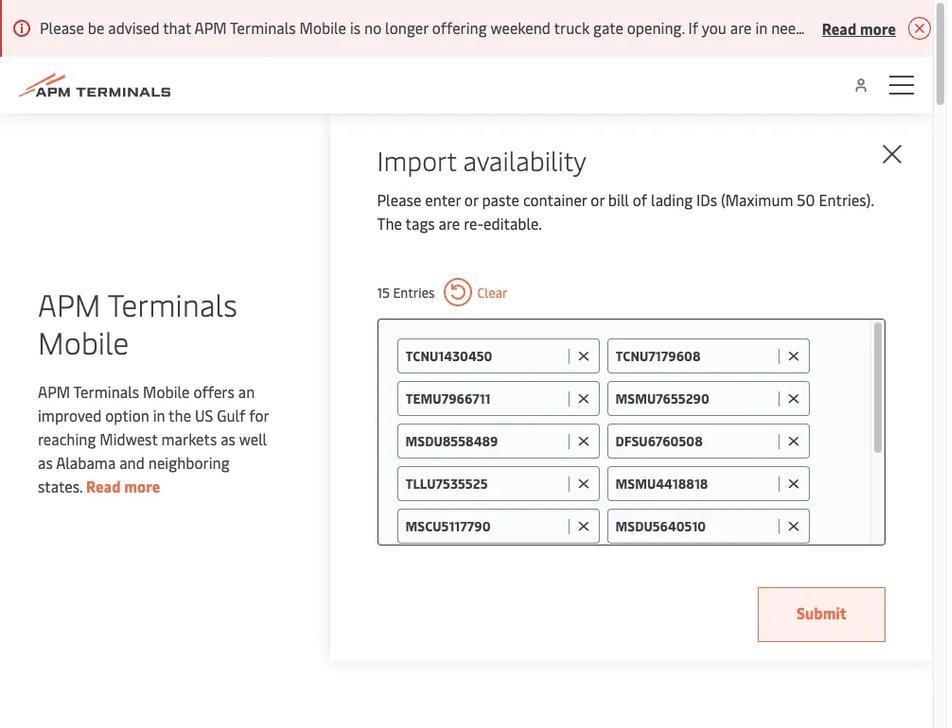 Task type: vqa. For each thing, say whether or not it's contained in the screenshot.
leftmost gate
yes



Task type: describe. For each thing, give the bounding box(es) containing it.
2 vertical spatial entered id text field
[[405, 518, 563, 535]]

please for please enter or paste container or bill of lading ids (maximum 50 entries). the tags are re-editable.
[[377, 189, 421, 210]]

advised
[[108, 17, 159, 38]]

alabama
[[56, 452, 116, 473]]

1 or from the left
[[464, 189, 478, 210]]

us
[[195, 405, 213, 426]]

no
[[364, 17, 381, 38]]

improved
[[38, 405, 102, 426]]

truck
[[554, 17, 590, 38]]

editable.
[[483, 213, 542, 234]]

offers
[[193, 381, 235, 402]]

need
[[771, 17, 805, 38]]

mobile for apm terminals mobile offers an improved option in the us gulf for reaching midwest markets as well as alabama and neighboring states.
[[143, 381, 190, 402]]

clear
[[477, 283, 508, 301]]

paste
[[482, 189, 519, 210]]

import
[[377, 142, 456, 178]]

0 vertical spatial apm
[[194, 17, 227, 38]]

if
[[688, 17, 698, 38]]

lading
[[651, 189, 693, 210]]

import availability
[[377, 142, 587, 178]]

more for read more button
[[860, 18, 896, 38]]

please for please be advised that apm terminals mobile is no longer offering weekend truck gate opening. if you are in need of a weekend gate go
[[40, 17, 84, 38]]

re-
[[464, 213, 483, 234]]

midwest
[[100, 429, 158, 449]]

longer
[[385, 17, 428, 38]]

offering
[[432, 17, 487, 38]]

please enter or paste container or bill of lading ids (maximum 50 entries). the tags are re-editable.
[[377, 189, 874, 234]]

entries).
[[819, 189, 874, 210]]

you
[[702, 17, 726, 38]]

availability
[[463, 142, 587, 178]]

read for read more link on the left of the page
[[86, 476, 121, 497]]

well
[[239, 429, 267, 449]]

mobile for apm terminals mobile
[[38, 322, 129, 362]]

an
[[238, 381, 255, 402]]

(maximum
[[721, 189, 793, 210]]

enter
[[425, 189, 461, 210]]

the
[[169, 405, 191, 426]]

15 entries
[[377, 283, 435, 301]]

2 weekend from the left
[[838, 17, 898, 38]]

and
[[119, 452, 145, 473]]

are inside please enter or paste container or bill of lading ids (maximum 50 entries). the tags are re-editable.
[[439, 213, 460, 234]]

1 weekend from the left
[[490, 17, 551, 38]]

opening.
[[627, 17, 685, 38]]

is
[[350, 17, 361, 38]]

a
[[826, 17, 834, 38]]

be
[[88, 17, 104, 38]]

more for read more link on the left of the page
[[124, 476, 160, 497]]

markets
[[161, 429, 217, 449]]

50
[[797, 189, 815, 210]]

container
[[523, 189, 587, 210]]

0 vertical spatial are
[[730, 17, 752, 38]]

close alert image
[[908, 17, 930, 40]]

for
[[249, 405, 269, 426]]

1 horizontal spatial as
[[221, 429, 236, 449]]

read more button
[[822, 16, 896, 40]]

that
[[163, 17, 191, 38]]



Task type: locate. For each thing, give the bounding box(es) containing it.
neighboring
[[148, 452, 230, 473]]

mobile up the
[[143, 381, 190, 402]]

of right bill
[[633, 189, 647, 210]]

0 vertical spatial more
[[860, 18, 896, 38]]

0 vertical spatial of
[[808, 17, 823, 38]]

Entered ID text field
[[405, 347, 563, 365], [615, 347, 773, 365], [405, 390, 563, 408], [615, 390, 773, 408], [405, 432, 563, 450], [615, 475, 773, 493], [615, 518, 773, 535]]

of
[[808, 17, 823, 38], [633, 189, 647, 210]]

clear button
[[444, 278, 508, 307]]

entries
[[393, 283, 435, 301]]

read right "need"
[[822, 18, 856, 38]]

1 vertical spatial please
[[377, 189, 421, 210]]

submit
[[797, 603, 847, 623]]

go
[[935, 17, 947, 38]]

are
[[730, 17, 752, 38], [439, 213, 460, 234]]

of left the a at top right
[[808, 17, 823, 38]]

0 horizontal spatial gate
[[593, 17, 623, 38]]

read for read more button
[[822, 18, 856, 38]]

in
[[755, 17, 768, 38], [153, 405, 165, 426]]

2 gate from the left
[[902, 17, 932, 38]]

mobile up improved
[[38, 322, 129, 362]]

please left 'be'
[[40, 17, 84, 38]]

read more
[[822, 18, 896, 38], [86, 476, 160, 497]]

0 vertical spatial in
[[755, 17, 768, 38]]

mobile inside apm terminals mobile offers an improved option in the us gulf for reaching midwest markets as well as alabama and neighboring states.
[[143, 381, 190, 402]]

15
[[377, 283, 390, 301]]

Entered ID text field
[[615, 432, 773, 450], [405, 475, 563, 493], [405, 518, 563, 535]]

1 gate from the left
[[593, 17, 623, 38]]

more down and in the bottom left of the page
[[124, 476, 160, 497]]

as down gulf at the bottom left
[[221, 429, 236, 449]]

gate right truck
[[593, 17, 623, 38]]

read more for read more button
[[822, 18, 896, 38]]

read
[[822, 18, 856, 38], [86, 476, 121, 497]]

as up states.
[[38, 452, 53, 473]]

1 horizontal spatial read more
[[822, 18, 896, 38]]

1 horizontal spatial read
[[822, 18, 856, 38]]

0 vertical spatial please
[[40, 17, 84, 38]]

mobile secondary image
[[0, 439, 301, 723]]

terminals inside apm terminals mobile offers an improved option in the us gulf for reaching midwest markets as well as alabama and neighboring states.
[[73, 381, 139, 402]]

mobile
[[299, 17, 346, 38], [38, 322, 129, 362], [143, 381, 190, 402]]

submit button
[[758, 588, 886, 642]]

2 horizontal spatial mobile
[[299, 17, 346, 38]]

1 vertical spatial read more
[[86, 476, 160, 497]]

0 vertical spatial as
[[221, 429, 236, 449]]

0 vertical spatial read more
[[822, 18, 896, 38]]

1 horizontal spatial are
[[730, 17, 752, 38]]

apm for apm terminals mobile
[[38, 284, 101, 325]]

read down alabama
[[86, 476, 121, 497]]

or
[[464, 189, 478, 210], [591, 189, 605, 210]]

2 or from the left
[[591, 189, 605, 210]]

terminals inside "apm terminals mobile"
[[108, 284, 237, 325]]

terminals
[[230, 17, 296, 38], [108, 284, 237, 325], [73, 381, 139, 402]]

0 vertical spatial terminals
[[230, 17, 296, 38]]

0 horizontal spatial more
[[124, 476, 160, 497]]

of inside please enter or paste container or bill of lading ids (maximum 50 entries). the tags are re-editable.
[[633, 189, 647, 210]]

2 vertical spatial apm
[[38, 381, 70, 402]]

more inside button
[[860, 18, 896, 38]]

1 horizontal spatial more
[[860, 18, 896, 38]]

0 vertical spatial read
[[822, 18, 856, 38]]

1 horizontal spatial in
[[755, 17, 768, 38]]

read more left close alert image
[[822, 18, 896, 38]]

read more for read more link on the left of the page
[[86, 476, 160, 497]]

0 horizontal spatial weekend
[[490, 17, 551, 38]]

more
[[860, 18, 896, 38], [124, 476, 160, 497]]

1 vertical spatial of
[[633, 189, 647, 210]]

in left the
[[153, 405, 165, 426]]

tags
[[406, 213, 435, 234]]

0 horizontal spatial mobile
[[38, 322, 129, 362]]

option
[[105, 405, 149, 426]]

in inside apm terminals mobile offers an improved option in the us gulf for reaching midwest markets as well as alabama and neighboring states.
[[153, 405, 165, 426]]

or up re-
[[464, 189, 478, 210]]

please inside please enter or paste container or bill of lading ids (maximum 50 entries). the tags are re-editable.
[[377, 189, 421, 210]]

read more link
[[86, 476, 160, 497]]

terminals for apm terminals mobile
[[108, 284, 237, 325]]

0 horizontal spatial please
[[40, 17, 84, 38]]

weekend
[[490, 17, 551, 38], [838, 17, 898, 38]]

0 horizontal spatial or
[[464, 189, 478, 210]]

1 horizontal spatial gate
[[902, 17, 932, 38]]

0 horizontal spatial read more
[[86, 476, 160, 497]]

0 vertical spatial entered id text field
[[615, 432, 773, 450]]

mobile inside "apm terminals mobile"
[[38, 322, 129, 362]]

apm inside apm terminals mobile offers an improved option in the us gulf for reaching midwest markets as well as alabama and neighboring states.
[[38, 381, 70, 402]]

are left re-
[[439, 213, 460, 234]]

1 horizontal spatial or
[[591, 189, 605, 210]]

2 vertical spatial mobile
[[143, 381, 190, 402]]

apm terminals mobile offers an improved option in the us gulf for reaching midwest markets as well as alabama and neighboring states.
[[38, 381, 269, 497]]

terminals for apm terminals mobile offers an improved option in the us gulf for reaching midwest markets as well as alabama and neighboring states.
[[73, 381, 139, 402]]

0 horizontal spatial read
[[86, 476, 121, 497]]

please be advised that apm terminals mobile is no longer offering weekend truck gate opening. if you are in need of a weekend gate go
[[40, 17, 947, 38]]

more left close alert image
[[860, 18, 896, 38]]

apm
[[194, 17, 227, 38], [38, 284, 101, 325], [38, 381, 70, 402]]

apm terminals mobile
[[38, 284, 237, 362]]

1 horizontal spatial mobile
[[143, 381, 190, 402]]

states.
[[38, 476, 82, 497]]

1 vertical spatial in
[[153, 405, 165, 426]]

are right you
[[730, 17, 752, 38]]

read inside button
[[822, 18, 856, 38]]

0 horizontal spatial of
[[633, 189, 647, 210]]

apm for apm terminals mobile offers an improved option in the us gulf for reaching midwest markets as well as alabama and neighboring states.
[[38, 381, 70, 402]]

1 vertical spatial apm
[[38, 284, 101, 325]]

mobile left is in the left top of the page
[[299, 17, 346, 38]]

bill
[[608, 189, 629, 210]]

1 vertical spatial are
[[439, 213, 460, 234]]

read more down and in the bottom left of the page
[[86, 476, 160, 497]]

0 horizontal spatial are
[[439, 213, 460, 234]]

1 vertical spatial terminals
[[108, 284, 237, 325]]

or left bill
[[591, 189, 605, 210]]

gate left go
[[902, 17, 932, 38]]

1 vertical spatial more
[[124, 476, 160, 497]]

1 vertical spatial entered id text field
[[405, 475, 563, 493]]

reaching
[[38, 429, 96, 449]]

1 vertical spatial as
[[38, 452, 53, 473]]

gulf
[[217, 405, 245, 426]]

1 horizontal spatial please
[[377, 189, 421, 210]]

please
[[40, 17, 84, 38], [377, 189, 421, 210]]

please up the the
[[377, 189, 421, 210]]

gate
[[593, 17, 623, 38], [902, 17, 932, 38]]

as
[[221, 429, 236, 449], [38, 452, 53, 473]]

the
[[377, 213, 402, 234]]

weekend right the a at top right
[[838, 17, 898, 38]]

weekend left truck
[[490, 17, 551, 38]]

0 horizontal spatial as
[[38, 452, 53, 473]]

ids
[[696, 189, 717, 210]]

0 vertical spatial mobile
[[299, 17, 346, 38]]

apm inside "apm terminals mobile"
[[38, 284, 101, 325]]

2 vertical spatial terminals
[[73, 381, 139, 402]]

1 horizontal spatial of
[[808, 17, 823, 38]]

in left "need"
[[755, 17, 768, 38]]

1 horizontal spatial weekend
[[838, 17, 898, 38]]

0 horizontal spatial in
[[153, 405, 165, 426]]

1 vertical spatial read
[[86, 476, 121, 497]]

1 vertical spatial mobile
[[38, 322, 129, 362]]



